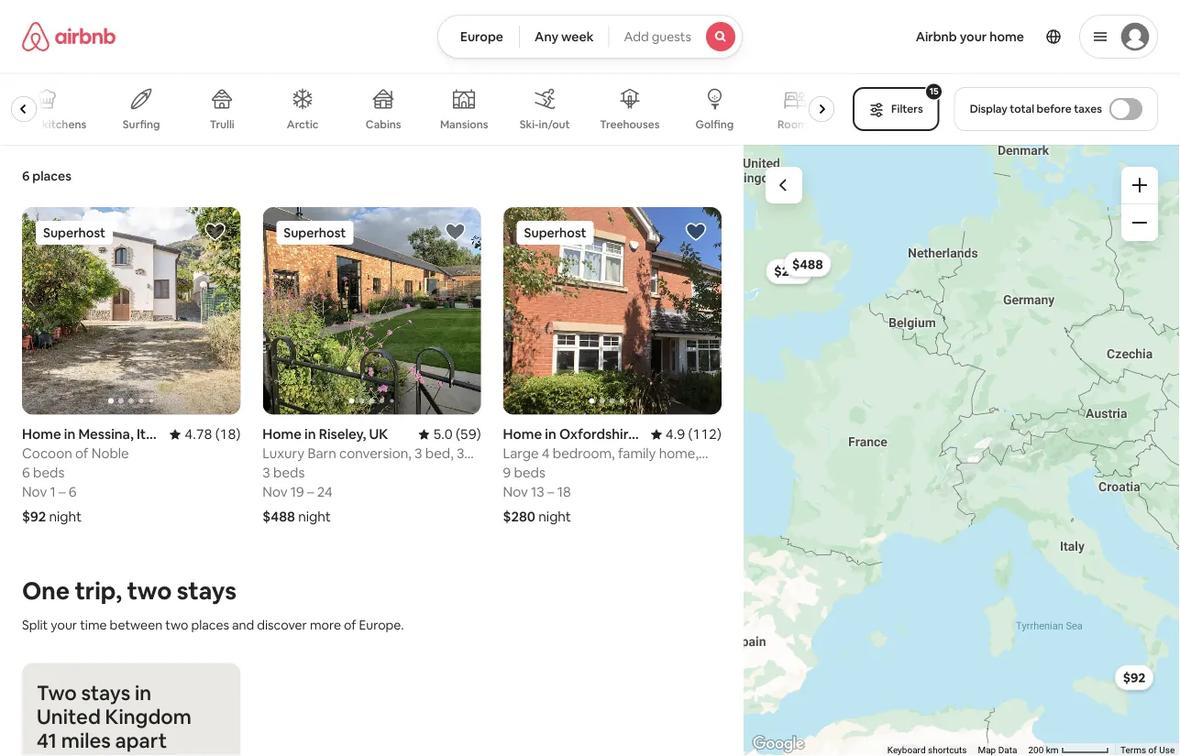 Task type: describe. For each thing, give the bounding box(es) containing it.
map data button
[[978, 744, 1017, 756]]

1 vertical spatial two
[[165, 616, 188, 633]]

profile element
[[765, 0, 1158, 73]]

home
[[990, 28, 1024, 45]]

beds for 3
[[273, 464, 305, 482]]

split
[[22, 616, 48, 633]]

nov inside cocoon of noble 6 beds nov 1 – 6 $92 night
[[22, 483, 47, 501]]

$92 inside button
[[1123, 670, 1145, 686]]

3 beds nov 19 – 24 $488 night
[[262, 464, 333, 526]]

9 beds nov 13 – 18 $280 night
[[503, 464, 571, 526]]

$92 inside cocoon of noble 6 beds nov 1 – 6 $92 night
[[22, 508, 46, 526]]

1
[[50, 483, 56, 501]]

trulli
[[210, 117, 234, 132]]

2 vertical spatial 6
[[69, 483, 77, 501]]

europe button
[[437, 15, 520, 59]]

zoom in image
[[1132, 178, 1147, 193]]

beds for 9
[[514, 464, 545, 482]]

uk
[[369, 425, 388, 443]]

before
[[1037, 102, 1071, 116]]

airbnb your home
[[916, 28, 1024, 45]]

terms of use link
[[1120, 745, 1175, 756]]

nov for nov 19 – 24
[[262, 483, 287, 501]]

noble
[[91, 445, 129, 462]]

total
[[1010, 102, 1034, 116]]

add guests button
[[608, 15, 743, 59]]

add
[[624, 28, 649, 45]]

data
[[998, 745, 1017, 756]]

ski-in/out
[[520, 117, 570, 132]]

display total before taxes
[[970, 102, 1102, 116]]

4.9 out of 5 average rating,  112 reviews image
[[651, 425, 721, 443]]

add to wishlist: home in oxfordshire, uk image
[[685, 221, 707, 243]]

18
[[557, 483, 571, 501]]

4.9
[[665, 425, 685, 443]]

1 vertical spatial of
[[344, 616, 356, 633]]

add to wishlist: home in messina, italy image
[[204, 221, 226, 243]]

group containing chef's kitchens
[[0, 73, 842, 145]]

cocoon
[[22, 445, 72, 462]]

9
[[503, 464, 511, 482]]

taxes
[[1074, 102, 1102, 116]]

5.0 out of 5 average rating,  59 reviews image
[[418, 425, 481, 443]]

arctic
[[287, 117, 319, 132]]

$280 button
[[766, 259, 813, 284]]

24
[[317, 483, 333, 501]]

home
[[262, 425, 302, 443]]

home in riseley, uk
[[262, 425, 388, 443]]

4.78
[[185, 425, 212, 443]]

1 horizontal spatial in
[[304, 425, 316, 443]]

map data
[[978, 745, 1017, 756]]

europe
[[460, 28, 503, 45]]

cocoon of noble 6 beds nov 1 – 6 $92 night
[[22, 445, 129, 526]]

shortcuts
[[928, 745, 967, 756]]

week
[[561, 28, 594, 45]]

between
[[110, 616, 162, 633]]

km
[[1046, 745, 1058, 756]]

4.9 (112)
[[665, 425, 721, 443]]

trip,
[[75, 575, 122, 606]]

6 places
[[22, 168, 71, 184]]

beds inside cocoon of noble 6 beds nov 1 – 6 $92 night
[[33, 464, 65, 482]]

nov for nov 13 – 18
[[503, 483, 528, 501]]

filters
[[891, 102, 923, 116]]

time
[[80, 616, 107, 633]]

google image
[[748, 733, 808, 756]]

split your time between two places and discover more of europe.
[[22, 616, 404, 633]]

group for cocoon of noble 6 beds nov 1 – 6 $92 night
[[22, 207, 240, 415]]

keyboard shortcuts
[[887, 745, 967, 756]]

any
[[535, 28, 558, 45]]

keyboard
[[887, 745, 925, 756]]

15
[[929, 85, 939, 97]]

of for cocoon
[[75, 445, 88, 462]]

0 vertical spatial 6
[[22, 168, 30, 184]]

5.0
[[433, 425, 453, 443]]

one trip, two stays
[[22, 575, 237, 606]]

rooms
[[778, 117, 813, 132]]

3
[[262, 464, 270, 482]]

1 vertical spatial 6
[[22, 464, 30, 482]]

$92 button
[[1115, 665, 1154, 691]]

airbnb
[[916, 28, 957, 45]]

of for terms
[[1148, 745, 1157, 756]]

200 km button
[[1022, 744, 1115, 756]]

google map
showing 3 stays. region
[[743, 145, 1180, 756]]



Task type: vqa. For each thing, say whether or not it's contained in the screenshot.
or
no



Task type: locate. For each thing, give the bounding box(es) containing it.
your for home
[[960, 28, 987, 45]]

night for $280
[[538, 508, 571, 526]]

4.78 (18)
[[185, 425, 240, 443]]

0 horizontal spatial in
[[135, 680, 151, 706]]

night
[[49, 508, 82, 526], [298, 508, 331, 526], [538, 508, 571, 526]]

4.78 out of 5 average rating,  18 reviews image
[[170, 425, 240, 443]]

surfing
[[123, 117, 160, 132]]

display
[[970, 102, 1007, 116]]

two stays in united kingdom 41 miles apart
[[37, 680, 192, 754]]

None search field
[[437, 15, 743, 59]]

night inside 9 beds nov 13 – 18 $280 night
[[538, 508, 571, 526]]

(18)
[[215, 425, 240, 443]]

ski-
[[520, 117, 539, 132]]

places left the and
[[191, 616, 229, 633]]

1 vertical spatial $488
[[262, 508, 295, 526]]

0 vertical spatial places
[[32, 168, 71, 184]]

1 – from the left
[[59, 483, 66, 501]]

nov
[[22, 483, 47, 501], [262, 483, 287, 501], [503, 483, 528, 501]]

1 horizontal spatial night
[[298, 508, 331, 526]]

stays inside two stays in united kingdom 41 miles apart
[[81, 680, 131, 706]]

none search field containing europe
[[437, 15, 743, 59]]

1 vertical spatial your
[[51, 616, 77, 633]]

– inside 3 beds nov 19 – 24 $488 night
[[307, 483, 314, 501]]

night down '1'
[[49, 508, 82, 526]]

0 horizontal spatial your
[[51, 616, 77, 633]]

6
[[22, 168, 30, 184], [22, 464, 30, 482], [69, 483, 77, 501]]

– for nov 13 – 18
[[547, 483, 554, 501]]

1 horizontal spatial your
[[960, 28, 987, 45]]

$280 inside button
[[774, 263, 805, 280]]

any week button
[[519, 15, 609, 59]]

1 horizontal spatial nov
[[262, 483, 287, 501]]

your
[[960, 28, 987, 45], [51, 616, 77, 633]]

your right split
[[51, 616, 77, 633]]

more
[[310, 616, 341, 633]]

your left home
[[960, 28, 987, 45]]

200
[[1028, 745, 1043, 756]]

2 vertical spatial of
[[1148, 745, 1157, 756]]

1 horizontal spatial $92
[[1123, 670, 1145, 686]]

(59)
[[456, 425, 481, 443]]

add to wishlist: home in riseley, uk image
[[444, 221, 466, 243]]

group
[[0, 73, 842, 145], [22, 207, 240, 415], [262, 207, 481, 415], [503, 207, 721, 415]]

group for 3 beds nov 19 – 24 $488 night
[[262, 207, 481, 415]]

– right '1'
[[59, 483, 66, 501]]

$488 button
[[784, 251, 831, 277]]

1 nov from the left
[[22, 483, 47, 501]]

beds inside 3 beds nov 19 – 24 $488 night
[[273, 464, 305, 482]]

in inside two stays in united kingdom 41 miles apart
[[135, 680, 151, 706]]

night inside 3 beds nov 19 – 24 $488 night
[[298, 508, 331, 526]]

nov inside 9 beds nov 13 – 18 $280 night
[[503, 483, 528, 501]]

filters button
[[853, 87, 939, 131]]

0 horizontal spatial beds
[[33, 464, 65, 482]]

beds up 13
[[514, 464, 545, 482]]

$92 down cocoon
[[22, 508, 46, 526]]

discover
[[257, 616, 307, 633]]

$280
[[774, 263, 805, 280], [503, 508, 535, 526]]

$488 inside button
[[792, 256, 823, 273]]

2 horizontal spatial beds
[[514, 464, 545, 482]]

night down 18
[[538, 508, 571, 526]]

zoom out image
[[1132, 215, 1147, 230]]

airbnb your home link
[[905, 17, 1035, 56]]

your for time
[[51, 616, 77, 633]]

0 vertical spatial $280
[[774, 263, 805, 280]]

kitchens
[[42, 117, 86, 132]]

terms of use
[[1120, 745, 1175, 756]]

nov left '1'
[[22, 483, 47, 501]]

night down 24
[[298, 508, 331, 526]]

night for $488
[[298, 508, 331, 526]]

two up between
[[127, 575, 172, 606]]

3 night from the left
[[538, 508, 571, 526]]

two
[[127, 575, 172, 606], [165, 616, 188, 633]]

200 km
[[1028, 745, 1061, 756]]

0 horizontal spatial places
[[32, 168, 71, 184]]

$92 up 'terms'
[[1123, 670, 1145, 686]]

1 horizontal spatial places
[[191, 616, 229, 633]]

0 vertical spatial two
[[127, 575, 172, 606]]

1 beds from the left
[[33, 464, 65, 482]]

2 horizontal spatial –
[[547, 483, 554, 501]]

europe.
[[359, 616, 404, 633]]

united
[[37, 704, 101, 730]]

0 horizontal spatial $488
[[262, 508, 295, 526]]

of
[[75, 445, 88, 462], [344, 616, 356, 633], [1148, 745, 1157, 756]]

0 horizontal spatial night
[[49, 508, 82, 526]]

6 down cocoon
[[22, 464, 30, 482]]

beds inside 9 beds nov 13 – 18 $280 night
[[514, 464, 545, 482]]

in/out
[[539, 117, 570, 132]]

use
[[1159, 745, 1175, 756]]

nov down 9 in the bottom left of the page
[[503, 483, 528, 501]]

golfing
[[695, 117, 734, 132]]

1 night from the left
[[49, 508, 82, 526]]

1 horizontal spatial stays
[[177, 575, 237, 606]]

stays
[[177, 575, 237, 606], [81, 680, 131, 706]]

riseley,
[[319, 425, 366, 443]]

1 horizontal spatial –
[[307, 483, 314, 501]]

your inside profile element
[[960, 28, 987, 45]]

add guests
[[624, 28, 691, 45]]

3 – from the left
[[547, 483, 554, 501]]

two right between
[[165, 616, 188, 633]]

two
[[37, 680, 77, 706]]

treehouses
[[600, 117, 660, 132]]

1 vertical spatial in
[[135, 680, 151, 706]]

of left noble
[[75, 445, 88, 462]]

1 horizontal spatial beds
[[273, 464, 305, 482]]

– inside 9 beds nov 13 – 18 $280 night
[[547, 483, 554, 501]]

beds up 19
[[273, 464, 305, 482]]

2 horizontal spatial nov
[[503, 483, 528, 501]]

(112)
[[688, 425, 721, 443]]

0 vertical spatial $488
[[792, 256, 823, 273]]

0 horizontal spatial stays
[[81, 680, 131, 706]]

beds down cocoon
[[33, 464, 65, 482]]

guests
[[652, 28, 691, 45]]

$488 inside 3 beds nov 19 – 24 $488 night
[[262, 508, 295, 526]]

2 beds from the left
[[273, 464, 305, 482]]

0 vertical spatial your
[[960, 28, 987, 45]]

map
[[978, 745, 996, 756]]

2 – from the left
[[307, 483, 314, 501]]

and
[[232, 616, 254, 633]]

– right 19
[[307, 483, 314, 501]]

terms
[[1120, 745, 1146, 756]]

of inside cocoon of noble 6 beds nov 1 – 6 $92 night
[[75, 445, 88, 462]]

apart
[[115, 728, 167, 754]]

3 nov from the left
[[503, 483, 528, 501]]

mansions
[[440, 117, 488, 132]]

0 horizontal spatial –
[[59, 483, 66, 501]]

– inside cocoon of noble 6 beds nov 1 – 6 $92 night
[[59, 483, 66, 501]]

2 horizontal spatial of
[[1148, 745, 1157, 756]]

0 vertical spatial $92
[[22, 508, 46, 526]]

0 vertical spatial of
[[75, 445, 88, 462]]

6 right '1'
[[69, 483, 77, 501]]

1 vertical spatial stays
[[81, 680, 131, 706]]

nov inside 3 beds nov 19 – 24 $488 night
[[262, 483, 287, 501]]

any week
[[535, 28, 594, 45]]

night inside cocoon of noble 6 beds nov 1 – 6 $92 night
[[49, 508, 82, 526]]

keyboard shortcuts button
[[887, 744, 967, 756]]

2 nov from the left
[[262, 483, 287, 501]]

$92
[[22, 508, 46, 526], [1123, 670, 1145, 686]]

in up apart
[[135, 680, 151, 706]]

0 vertical spatial stays
[[177, 575, 237, 606]]

1 vertical spatial places
[[191, 616, 229, 633]]

13
[[531, 483, 544, 501]]

0 horizontal spatial of
[[75, 445, 88, 462]]

group for 9 beds nov 13 – 18 $280 night
[[503, 207, 721, 415]]

display total before taxes button
[[954, 87, 1158, 131]]

1 vertical spatial $280
[[503, 508, 535, 526]]

beds
[[33, 464, 65, 482], [273, 464, 305, 482], [514, 464, 545, 482]]

in right "home"
[[304, 425, 316, 443]]

19
[[290, 483, 304, 501]]

2 night from the left
[[298, 508, 331, 526]]

1 horizontal spatial of
[[344, 616, 356, 633]]

places
[[32, 168, 71, 184], [191, 616, 229, 633]]

41 miles
[[37, 728, 111, 754]]

–
[[59, 483, 66, 501], [307, 483, 314, 501], [547, 483, 554, 501]]

1 horizontal spatial $488
[[792, 256, 823, 273]]

0 horizontal spatial $92
[[22, 508, 46, 526]]

chef's kitchens
[[7, 117, 86, 132]]

chef's
[[7, 117, 40, 132]]

nov down 3 on the bottom left of page
[[262, 483, 287, 501]]

of left use
[[1148, 745, 1157, 756]]

one
[[22, 575, 70, 606]]

3 beds from the left
[[514, 464, 545, 482]]

kingdom
[[105, 704, 192, 730]]

6 down chef's
[[22, 168, 30, 184]]

stays right two
[[81, 680, 131, 706]]

0 vertical spatial in
[[304, 425, 316, 443]]

0 horizontal spatial nov
[[22, 483, 47, 501]]

2 horizontal spatial night
[[538, 508, 571, 526]]

5.0 (59)
[[433, 425, 481, 443]]

cabins
[[366, 117, 401, 132]]

places down chef's kitchens
[[32, 168, 71, 184]]

0 horizontal spatial $280
[[503, 508, 535, 526]]

– right 13
[[547, 483, 554, 501]]

stays up "split your time between two places and discover more of europe."
[[177, 575, 237, 606]]

1 horizontal spatial $280
[[774, 263, 805, 280]]

$280 inside 9 beds nov 13 – 18 $280 night
[[503, 508, 535, 526]]

of right more
[[344, 616, 356, 633]]

1 vertical spatial $92
[[1123, 670, 1145, 686]]

– for nov 19 – 24
[[307, 483, 314, 501]]



